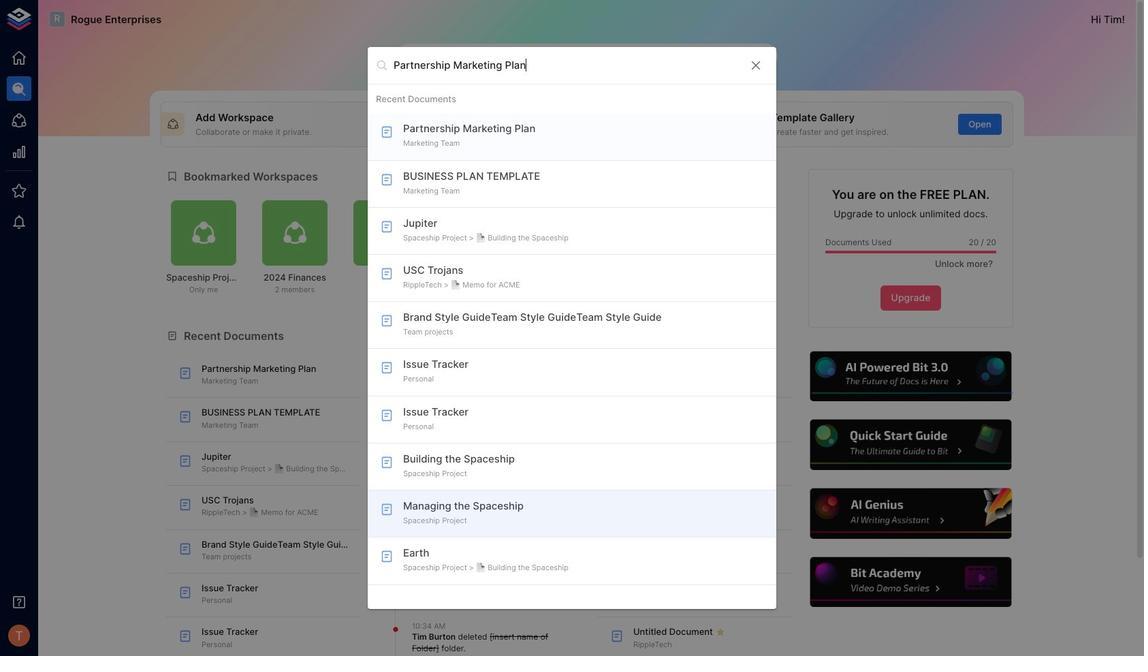 Task type: locate. For each thing, give the bounding box(es) containing it.
help image
[[809, 349, 1014, 403], [809, 418, 1014, 472], [809, 487, 1014, 541], [809, 555, 1014, 609]]

Search documents, folders and workspaces... text field
[[394, 55, 738, 76]]

4 help image from the top
[[809, 555, 1014, 609]]

dialog
[[368, 47, 777, 609]]



Task type: vqa. For each thing, say whether or not it's contained in the screenshot.
Tim
no



Task type: describe. For each thing, give the bounding box(es) containing it.
1 help image from the top
[[809, 349, 1014, 403]]

3 help image from the top
[[809, 487, 1014, 541]]

2 help image from the top
[[809, 418, 1014, 472]]



